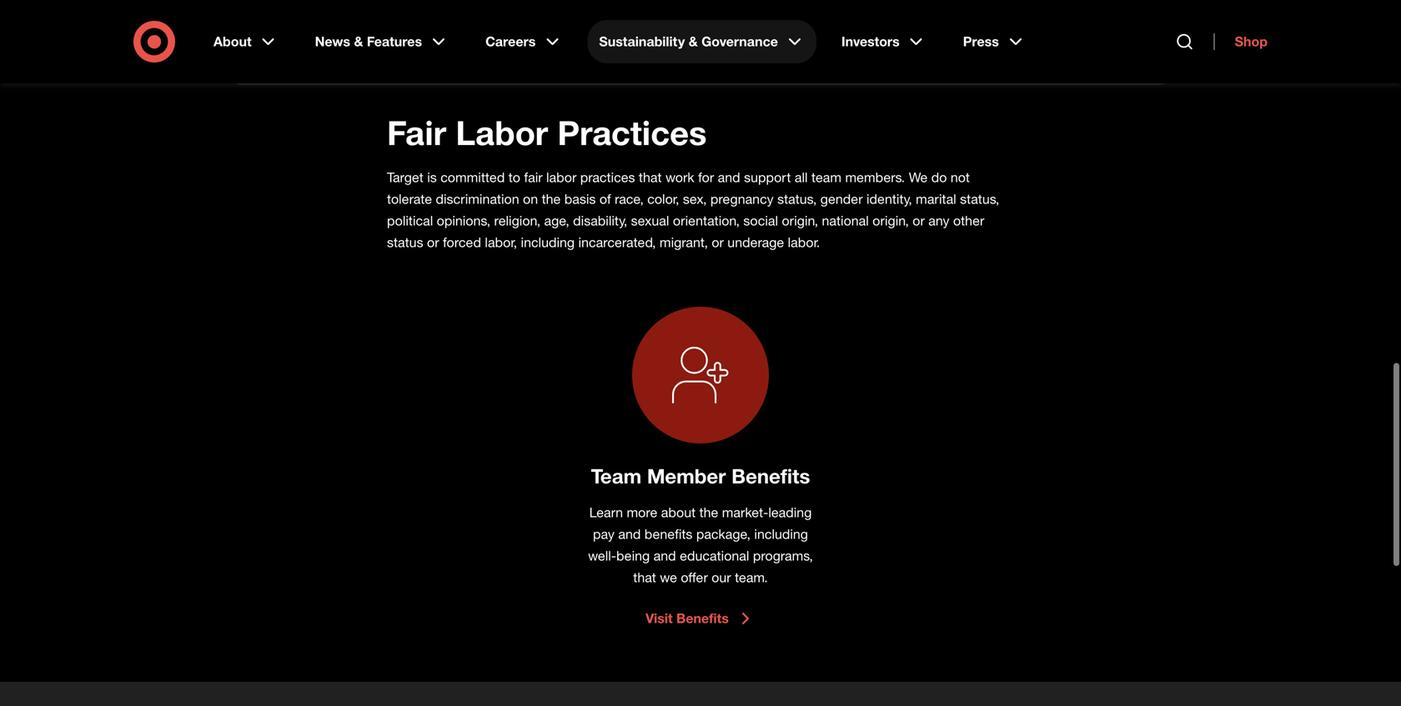 Task type: vqa. For each thing, say whether or not it's contained in the screenshot.
rightmost building
no



Task type: describe. For each thing, give the bounding box(es) containing it.
of
[[600, 191, 611, 207]]

visit for visit benefits
[[646, 611, 673, 627]]

we
[[660, 570, 677, 586]]

target
[[387, 169, 424, 186]]

do
[[931, 169, 947, 186]]

underage
[[728, 234, 784, 251]]

labor.
[[788, 234, 820, 251]]

leading
[[769, 505, 812, 521]]

our
[[712, 570, 731, 586]]

news & features link
[[303, 20, 460, 63]]

educational
[[680, 548, 749, 564]]

labor
[[546, 169, 577, 186]]

social
[[744, 213, 778, 229]]

1 origin, from the left
[[782, 213, 818, 229]]

sexual
[[631, 213, 669, 229]]

0 horizontal spatial or
[[427, 234, 439, 251]]

news & features
[[315, 33, 422, 50]]

pregnancy
[[711, 191, 774, 207]]

sustainability
[[599, 33, 685, 50]]

labor,
[[485, 234, 517, 251]]

sex,
[[683, 191, 707, 207]]

2 status, from the left
[[960, 191, 1000, 207]]

status
[[387, 234, 423, 251]]

political
[[387, 213, 433, 229]]

identity,
[[867, 191, 912, 207]]

governance
[[702, 33, 778, 50]]

target is committed to fair labor practices that work for and support all team members. we do not tolerate discrimination on the basis of race, color, sex, pregnancy status, gender identity, marital status, political opinions, religion, age, disability, sexual orientation, social origin, national origin, or any other status or forced labor, including incarcerated, migrant, or underage labor.
[[387, 169, 1000, 251]]

for
[[698, 169, 714, 186]]

that inside target is committed to fair labor practices that work for and support all team members. we do not tolerate discrimination on the basis of race, color, sex, pregnancy status, gender identity, marital status, political opinions, religion, age, disability, sexual orientation, social origin, national origin, or any other status or forced labor, including incarcerated, migrant, or underage labor.
[[639, 169, 662, 186]]

features
[[367, 33, 422, 50]]

on
[[523, 191, 538, 207]]

2 horizontal spatial or
[[913, 213, 925, 229]]

and inside target is committed to fair labor practices that work for and support all team members. we do not tolerate discrimination on the basis of race, color, sex, pregnancy status, gender identity, marital status, political opinions, religion, age, disability, sexual orientation, social origin, national origin, or any other status or forced labor, including incarcerated, migrant, or underage labor.
[[718, 169, 740, 186]]

visit benefits link
[[646, 609, 756, 629]]

learn more about the market-leading pay and benefits package, including well-being and educational programs, that we offer our team.
[[588, 505, 813, 586]]

all
[[795, 169, 808, 186]]

other
[[953, 213, 985, 229]]

about
[[661, 505, 696, 521]]

fair labor practices
[[387, 112, 716, 153]]

press
[[963, 33, 999, 50]]

2 vertical spatial and
[[654, 548, 676, 564]]

the inside learn more about the market-leading pay and benefits package, including well-being and educational programs, that we offer our team.
[[699, 505, 718, 521]]

investors link
[[830, 20, 938, 63]]

visit page
[[250, 40, 313, 56]]

learn
[[589, 505, 623, 521]]

discrimination
[[436, 191, 519, 207]]

0 vertical spatial benefits
[[732, 464, 810, 488]]

color,
[[648, 191, 679, 207]]

programs,
[[753, 548, 813, 564]]

tolerate
[[387, 191, 432, 207]]

0 horizontal spatial and
[[618, 526, 641, 543]]

including inside learn more about the market-leading pay and benefits package, including well-being and educational programs, that we offer our team.
[[754, 526, 808, 543]]

forced
[[443, 234, 481, 251]]

news
[[315, 33, 350, 50]]

sustainability & governance
[[599, 33, 778, 50]]

basis
[[564, 191, 596, 207]]

practices
[[580, 169, 635, 186]]



Task type: locate. For each thing, give the bounding box(es) containing it.
origin, down "identity,"
[[873, 213, 909, 229]]

0 horizontal spatial status,
[[778, 191, 817, 207]]

support
[[744, 169, 791, 186]]

press link
[[951, 20, 1038, 63]]

benefits up leading
[[732, 464, 810, 488]]

member
[[647, 464, 726, 488]]

that inside learn more about the market-leading pay and benefits package, including well-being and educational programs, that we offer our team.
[[633, 570, 656, 586]]

0 vertical spatial that
[[639, 169, 662, 186]]

1 vertical spatial and
[[618, 526, 641, 543]]

origin,
[[782, 213, 818, 229], [873, 213, 909, 229]]

committed
[[441, 169, 505, 186]]

visit down we
[[646, 611, 673, 627]]

0 vertical spatial the
[[542, 191, 561, 207]]

1 horizontal spatial status,
[[960, 191, 1000, 207]]

and
[[718, 169, 740, 186], [618, 526, 641, 543], [654, 548, 676, 564]]

status, down all
[[778, 191, 817, 207]]

2 origin, from the left
[[873, 213, 909, 229]]

page
[[281, 40, 313, 56]]

& left governance
[[689, 33, 698, 50]]

marital
[[916, 191, 957, 207]]

& right news
[[354, 33, 363, 50]]

offer
[[681, 570, 708, 586]]

visit page link
[[250, 38, 1151, 58]]

1 horizontal spatial or
[[712, 234, 724, 251]]

0 vertical spatial visit
[[250, 40, 277, 56]]

national
[[822, 213, 869, 229]]

market-
[[722, 505, 769, 521]]

1 horizontal spatial the
[[699, 505, 718, 521]]

or
[[913, 213, 925, 229], [427, 234, 439, 251], [712, 234, 724, 251]]

the
[[542, 191, 561, 207], [699, 505, 718, 521]]

not
[[951, 169, 970, 186]]

to
[[509, 169, 520, 186]]

orientation,
[[673, 213, 740, 229]]

1 vertical spatial including
[[754, 526, 808, 543]]

race,
[[615, 191, 644, 207]]

practices
[[557, 112, 707, 153]]

age,
[[544, 213, 569, 229]]

migrant,
[[660, 234, 708, 251]]

labor
[[456, 112, 548, 153]]

0 vertical spatial including
[[521, 234, 575, 251]]

members.
[[845, 169, 905, 186]]

is
[[427, 169, 437, 186]]

1 horizontal spatial and
[[654, 548, 676, 564]]

0 horizontal spatial visit
[[250, 40, 277, 56]]

1 vertical spatial the
[[699, 505, 718, 521]]

more
[[627, 505, 658, 521]]

2 & from the left
[[689, 33, 698, 50]]

including inside target is committed to fair labor practices that work for and support all team members. we do not tolerate discrimination on the basis of race, color, sex, pregnancy status, gender identity, marital status, political opinions, religion, age, disability, sexual orientation, social origin, national origin, or any other status or forced labor, including incarcerated, migrant, or underage labor.
[[521, 234, 575, 251]]

religion,
[[494, 213, 541, 229]]

origin, up the labor.
[[782, 213, 818, 229]]

status,
[[778, 191, 817, 207], [960, 191, 1000, 207]]

1 horizontal spatial &
[[689, 33, 698, 50]]

including up programs,
[[754, 526, 808, 543]]

and up we
[[654, 548, 676, 564]]

package,
[[696, 526, 751, 543]]

opinions,
[[437, 213, 491, 229]]

& for governance
[[689, 33, 698, 50]]

1 horizontal spatial benefits
[[732, 464, 810, 488]]

incarcerated,
[[579, 234, 656, 251]]

and up being
[[618, 526, 641, 543]]

we
[[909, 169, 928, 186]]

0 vertical spatial and
[[718, 169, 740, 186]]

being
[[616, 548, 650, 564]]

about link
[[202, 20, 290, 63]]

benefits
[[732, 464, 810, 488], [677, 611, 729, 627]]

0 horizontal spatial origin,
[[782, 213, 818, 229]]

status, up other
[[960, 191, 1000, 207]]

& for features
[[354, 33, 363, 50]]

benefits down offer
[[677, 611, 729, 627]]

1 vertical spatial benefits
[[677, 611, 729, 627]]

fair
[[524, 169, 543, 186]]

team.
[[735, 570, 768, 586]]

that left we
[[633, 570, 656, 586]]

2 horizontal spatial and
[[718, 169, 740, 186]]

1 horizontal spatial origin,
[[873, 213, 909, 229]]

sustainability & governance link
[[588, 20, 817, 63]]

team
[[812, 169, 842, 186]]

0 horizontal spatial including
[[521, 234, 575, 251]]

0 horizontal spatial &
[[354, 33, 363, 50]]

the right on
[[542, 191, 561, 207]]

that up color,
[[639, 169, 662, 186]]

benefits
[[645, 526, 693, 543]]

0 horizontal spatial benefits
[[677, 611, 729, 627]]

visit left page
[[250, 40, 277, 56]]

team
[[591, 464, 642, 488]]

well-
[[588, 548, 616, 564]]

&
[[354, 33, 363, 50], [689, 33, 698, 50]]

any
[[929, 213, 950, 229]]

visit benefits
[[646, 611, 729, 627]]

including down age,
[[521, 234, 575, 251]]

or right status
[[427, 234, 439, 251]]

about
[[214, 33, 252, 50]]

work
[[666, 169, 695, 186]]

the up package,
[[699, 505, 718, 521]]

careers
[[486, 33, 536, 50]]

the inside target is committed to fair labor practices that work for and support all team members. we do not tolerate discrimination on the basis of race, color, sex, pregnancy status, gender identity, marital status, political opinions, religion, age, disability, sexual orientation, social origin, national origin, or any other status or forced labor, including incarcerated, migrant, or underage labor.
[[542, 191, 561, 207]]

pay
[[593, 526, 615, 543]]

team member benefits
[[591, 464, 810, 488]]

or left any at the right of the page
[[913, 213, 925, 229]]

1 vertical spatial that
[[633, 570, 656, 586]]

including
[[521, 234, 575, 251], [754, 526, 808, 543]]

visit
[[250, 40, 277, 56], [646, 611, 673, 627]]

gender
[[821, 191, 863, 207]]

that
[[639, 169, 662, 186], [633, 570, 656, 586]]

and right the "for"
[[718, 169, 740, 186]]

1 horizontal spatial visit
[[646, 611, 673, 627]]

1 horizontal spatial including
[[754, 526, 808, 543]]

investors
[[842, 33, 900, 50]]

1 vertical spatial visit
[[646, 611, 673, 627]]

1 status, from the left
[[778, 191, 817, 207]]

disability,
[[573, 213, 627, 229]]

visit for visit page
[[250, 40, 277, 56]]

careers link
[[474, 20, 574, 63]]

& inside "link"
[[354, 33, 363, 50]]

or down orientation,
[[712, 234, 724, 251]]

shop link
[[1214, 33, 1268, 50]]

shop
[[1235, 33, 1268, 50]]

1 & from the left
[[354, 33, 363, 50]]

0 horizontal spatial the
[[542, 191, 561, 207]]

fair
[[387, 112, 446, 153]]



